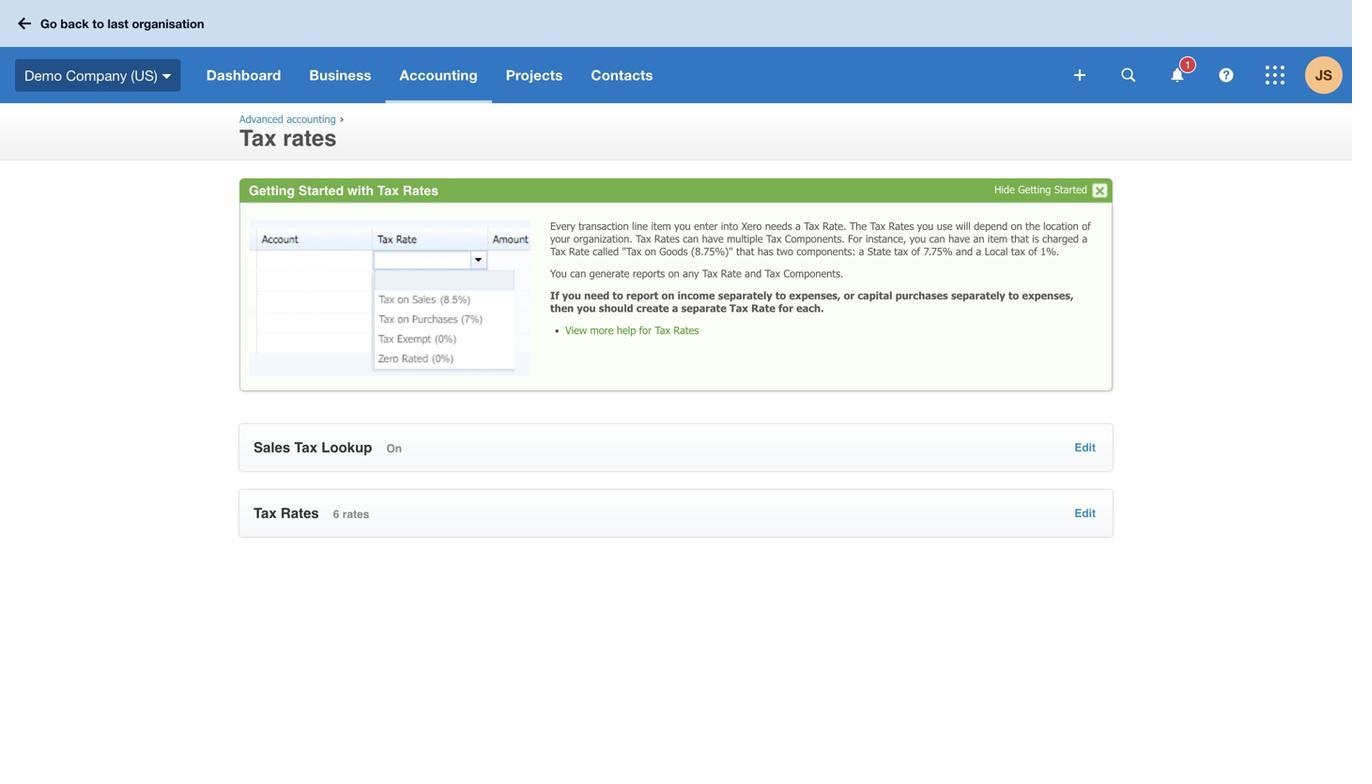 Task type: vqa. For each thing, say whether or not it's contained in the screenshot.
the last
yes



Task type: describe. For each thing, give the bounding box(es) containing it.
xero
[[742, 220, 762, 232]]

the
[[1026, 220, 1040, 232]]

help
[[617, 324, 636, 337]]

sales
[[254, 439, 290, 456]]

projects button
[[492, 47, 577, 103]]

getting inside "link"
[[1018, 183, 1051, 196]]

go back to last organisation link
[[11, 7, 216, 40]]

rates inside advanced accounting › tax rates
[[283, 125, 337, 151]]

tax right sales
[[294, 439, 318, 456]]

rate.
[[823, 220, 846, 232]]

organization.
[[574, 232, 633, 245]]

1 horizontal spatial svg image
[[1266, 66, 1285, 85]]

report
[[626, 289, 659, 302]]

2 horizontal spatial of
[[1082, 220, 1091, 232]]

reports
[[633, 267, 665, 280]]

two
[[777, 245, 793, 258]]

tax right separate
[[730, 302, 748, 315]]

edit link for tax rates
[[1075, 490, 1096, 537]]

every transaction line item you enter into xero needs a tax rate. the tax rates you use will depend on the location of your organization. tax rates can have multiple tax components. for instance, you can have an item that is charged a tax rate called                                  "tax on goods (8.75%)" that has two components: a state tax of 7.75% and a local tax of 1%. you can generate reports on any tax rate and tax components. if you need to report on income separately to expenses, or capital purchases separately to expenses, then you should create a separate tax rate for each. view more help for tax rates
[[550, 220, 1091, 337]]

you
[[550, 267, 567, 280]]

company
[[66, 67, 127, 83]]

2 horizontal spatial can
[[929, 232, 945, 245]]

advanced accounting link
[[239, 113, 336, 125]]

demo
[[24, 67, 62, 83]]

example tax rate menu image
[[250, 220, 531, 377]]

1 horizontal spatial of
[[1029, 245, 1037, 258]]

for
[[848, 232, 863, 245]]

dashboard link
[[192, 47, 295, 103]]

tax right the any
[[702, 267, 718, 280]]

transaction
[[579, 220, 629, 232]]

organisation
[[132, 16, 204, 31]]

use
[[937, 220, 953, 232]]

has
[[758, 245, 773, 258]]

called
[[593, 245, 619, 258]]

1 vertical spatial rates
[[343, 508, 369, 521]]

need
[[584, 289, 610, 302]]

tax rates
[[254, 505, 319, 522]]

tax left rate.
[[804, 220, 819, 232]]

business button
[[295, 47, 386, 103]]

1 vertical spatial components.
[[784, 267, 844, 280]]

1
[[1185, 59, 1191, 71]]

components:
[[797, 245, 856, 258]]

instance,
[[866, 232, 906, 245]]

is
[[1032, 232, 1039, 245]]

getting started with tax rates
[[249, 183, 439, 198]]

hide getting started
[[995, 183, 1087, 196]]

state
[[868, 245, 891, 258]]

accounting button
[[386, 47, 492, 103]]

0 horizontal spatial svg image
[[1219, 68, 1233, 82]]

contacts
[[591, 67, 653, 84]]

demo company (us) button
[[0, 47, 192, 103]]

1 tax from the left
[[894, 245, 908, 258]]

tax right the with
[[377, 183, 399, 198]]

2 expenses, from the left
[[1022, 289, 1074, 302]]

capital
[[858, 289, 893, 302]]

rates right the line
[[654, 232, 680, 245]]

back
[[60, 16, 89, 31]]

go back to last organisation
[[40, 16, 204, 31]]

on right report
[[662, 289, 675, 302]]

started inside "link"
[[1054, 183, 1087, 196]]

1 expenses, from the left
[[789, 289, 841, 302]]

needs
[[765, 220, 792, 232]]

1 button
[[1159, 47, 1196, 103]]

view more help for tax rates link
[[565, 324, 699, 337]]

edit for tax rates
[[1075, 507, 1096, 520]]

1 getting from the left
[[249, 183, 295, 198]]

(8.75%)"
[[691, 245, 733, 258]]

0 vertical spatial components.
[[785, 232, 845, 245]]

0 vertical spatial rate
[[569, 245, 590, 258]]

last
[[108, 16, 129, 31]]

on
[[386, 442, 402, 455]]

or
[[844, 289, 855, 302]]

enter
[[694, 220, 718, 232]]

rates right the with
[[403, 183, 439, 198]]

if
[[550, 289, 559, 302]]

0 horizontal spatial item
[[651, 220, 671, 232]]

svg image inside go back to last organisation link
[[18, 17, 31, 30]]

generate
[[589, 267, 630, 280]]

1 separately from the left
[[718, 289, 772, 302]]

then
[[550, 302, 574, 315]]

0 vertical spatial and
[[956, 245, 973, 258]]

goods
[[659, 245, 688, 258]]

"tax
[[622, 245, 642, 258]]

1 horizontal spatial for
[[779, 302, 793, 315]]

your
[[550, 232, 570, 245]]

income
[[678, 289, 715, 302]]

›
[[340, 113, 344, 125]]

1 vertical spatial for
[[639, 324, 652, 337]]

location
[[1043, 220, 1079, 232]]

on left the
[[1011, 220, 1022, 232]]

svg image inside 1 'popup button'
[[1171, 68, 1184, 82]]

business
[[309, 67, 371, 84]]

rates up state at the top right of page
[[889, 220, 914, 232]]

0 horizontal spatial that
[[736, 245, 754, 258]]



Task type: locate. For each thing, give the bounding box(es) containing it.
purchases
[[896, 289, 948, 302]]

depend
[[974, 220, 1008, 232]]

item right the line
[[651, 220, 671, 232]]

tax right xero
[[766, 232, 782, 245]]

1 have from the left
[[702, 232, 724, 245]]

a left state at the top right of page
[[859, 245, 864, 258]]

to
[[92, 16, 104, 31], [613, 289, 623, 302], [775, 289, 786, 302], [1009, 289, 1019, 302]]

each.
[[796, 302, 824, 315]]

dashboard
[[206, 67, 281, 84]]

the
[[850, 220, 867, 232]]

contacts button
[[577, 47, 667, 103]]

line
[[632, 220, 648, 232]]

0 horizontal spatial expenses,
[[789, 289, 841, 302]]

rates left ›
[[283, 125, 337, 151]]

of left 1%. at the top right of the page
[[1029, 245, 1037, 258]]

create
[[636, 302, 669, 315]]

a left local
[[976, 245, 982, 258]]

1 edit link from the top
[[1075, 424, 1096, 471]]

and left an
[[956, 245, 973, 258]]

of
[[1082, 220, 1091, 232], [912, 245, 920, 258], [1029, 245, 1037, 258]]

tax right the on the right top of page
[[870, 220, 886, 232]]

1 horizontal spatial getting
[[1018, 183, 1051, 196]]

separate
[[681, 302, 727, 315]]

sales tax lookup
[[254, 439, 372, 456]]

0 horizontal spatial rate
[[569, 245, 590, 258]]

1 vertical spatial edit link
[[1075, 490, 1096, 537]]

1 horizontal spatial that
[[1011, 232, 1029, 245]]

hide getting started link
[[723, 183, 1087, 197]]

rate left the each. in the top right of the page
[[751, 302, 776, 315]]

0 horizontal spatial for
[[639, 324, 652, 337]]

into
[[721, 220, 738, 232]]

getting right hide
[[1018, 183, 1051, 196]]

tax down has
[[765, 267, 780, 280]]

more
[[590, 324, 614, 337]]

1%.
[[1041, 245, 1059, 258]]

with
[[347, 183, 374, 198]]

expenses, down 1%. at the top right of the page
[[1022, 289, 1074, 302]]

tax left is on the top right of the page
[[1011, 245, 1025, 258]]

edit link for sales tax lookup
[[1075, 424, 1096, 471]]

1 edit from the top
[[1075, 441, 1096, 455]]

0 horizontal spatial started
[[299, 183, 344, 198]]

0 vertical spatial edit link
[[1075, 424, 1096, 471]]

local
[[985, 245, 1008, 258]]

a
[[795, 220, 801, 232], [1082, 232, 1088, 245], [859, 245, 864, 258], [976, 245, 982, 258], [672, 302, 678, 315]]

1 horizontal spatial can
[[683, 232, 699, 245]]

started
[[299, 183, 344, 198], [1054, 183, 1087, 196]]

svg image
[[18, 17, 31, 30], [1122, 68, 1136, 82], [1171, 68, 1184, 82], [1074, 69, 1086, 81], [162, 74, 172, 79]]

1 horizontal spatial separately
[[951, 289, 1005, 302]]

js
[[1316, 67, 1333, 84]]

have left an
[[949, 232, 970, 245]]

1 horizontal spatial expenses,
[[1022, 289, 1074, 302]]

can left the will
[[929, 232, 945, 245]]

2 started from the left
[[1054, 183, 1087, 196]]

0 vertical spatial rates
[[283, 125, 337, 151]]

getting
[[249, 183, 295, 198], [1018, 183, 1051, 196]]

any
[[683, 267, 699, 280]]

svg image right 1
[[1219, 68, 1233, 82]]

rate
[[569, 245, 590, 258], [721, 267, 742, 280], [751, 302, 776, 315]]

hide
[[995, 183, 1015, 196]]

rates right 6
[[343, 508, 369, 521]]

tax inside advanced accounting › tax rates
[[239, 125, 277, 151]]

1 vertical spatial edit
[[1075, 507, 1096, 520]]

0 horizontal spatial tax
[[894, 245, 908, 258]]

edit for sales tax lookup
[[1075, 441, 1096, 455]]

accounting
[[400, 67, 478, 84]]

of right location
[[1082, 220, 1091, 232]]

tax right state at the top right of page
[[894, 245, 908, 258]]

rates left 6
[[281, 505, 319, 522]]

rate left called
[[569, 245, 590, 258]]

tax left accounting
[[239, 125, 277, 151]]

go
[[40, 16, 57, 31]]

for
[[779, 302, 793, 315], [639, 324, 652, 337]]

0 horizontal spatial separately
[[718, 289, 772, 302]]

tax down create
[[655, 324, 670, 337]]

svg image left 'js'
[[1266, 66, 1285, 85]]

can up the any
[[683, 232, 699, 245]]

7.75%
[[924, 245, 953, 258]]

2 edit from the top
[[1075, 507, 1096, 520]]

lookup
[[321, 439, 372, 456]]

on left the any
[[668, 267, 680, 280]]

and
[[956, 245, 973, 258], [745, 267, 762, 280]]

0 horizontal spatial and
[[745, 267, 762, 280]]

a right charged
[[1082, 232, 1088, 245]]

1 horizontal spatial rate
[[721, 267, 742, 280]]

2 getting from the left
[[1018, 183, 1051, 196]]

rate down (8.75%)"
[[721, 267, 742, 280]]

0 horizontal spatial rates
[[283, 125, 337, 151]]

1 horizontal spatial item
[[988, 232, 1008, 245]]

demo company (us)
[[24, 67, 157, 83]]

item
[[651, 220, 671, 232], [988, 232, 1008, 245]]

view
[[565, 324, 587, 337]]

getting down advanced accounting › tax rates
[[249, 183, 295, 198]]

1 horizontal spatial rates
[[343, 508, 369, 521]]

2 horizontal spatial rate
[[751, 302, 776, 315]]

can
[[683, 232, 699, 245], [929, 232, 945, 245], [570, 267, 586, 280]]

tax up "you"
[[550, 245, 566, 258]]

on right "tax
[[645, 245, 656, 258]]

6 rates
[[333, 508, 369, 521]]

0 horizontal spatial of
[[912, 245, 920, 258]]

1 vertical spatial and
[[745, 267, 762, 280]]

can right "you"
[[570, 267, 586, 280]]

charged
[[1043, 232, 1079, 245]]

1 horizontal spatial have
[[949, 232, 970, 245]]

edit link
[[1075, 424, 1096, 471], [1075, 490, 1096, 537]]

rates
[[283, 125, 337, 151], [343, 508, 369, 521]]

2 separately from the left
[[951, 289, 1005, 302]]

for left the each. in the top right of the page
[[779, 302, 793, 315]]

that left has
[[736, 245, 754, 258]]

svg image inside demo company (us) 'popup button'
[[162, 74, 172, 79]]

will
[[956, 220, 971, 232]]

0 horizontal spatial getting
[[249, 183, 295, 198]]

2 vertical spatial rate
[[751, 302, 776, 315]]

of left 7.75%
[[912, 245, 920, 258]]

edit
[[1075, 441, 1096, 455], [1075, 507, 1096, 520]]

banner containing dashboard
[[0, 0, 1352, 103]]

2 have from the left
[[949, 232, 970, 245]]

and down has
[[745, 267, 762, 280]]

components.
[[785, 232, 845, 245], [784, 267, 844, 280]]

banner
[[0, 0, 1352, 103]]

separately
[[718, 289, 772, 302], [951, 289, 1005, 302]]

advanced accounting › tax rates
[[239, 113, 348, 151]]

started up location
[[1054, 183, 1087, 196]]

for right help
[[639, 324, 652, 337]]

2 edit link from the top
[[1075, 490, 1096, 537]]

separately down has
[[718, 289, 772, 302]]

0 vertical spatial edit
[[1075, 441, 1096, 455]]

accounting
[[287, 113, 336, 125]]

1 horizontal spatial tax
[[1011, 245, 1025, 258]]

item right an
[[988, 232, 1008, 245]]

tax
[[239, 125, 277, 151], [377, 183, 399, 198], [804, 220, 819, 232], [870, 220, 886, 232], [636, 232, 651, 245], [766, 232, 782, 245], [550, 245, 566, 258], [702, 267, 718, 280], [765, 267, 780, 280], [730, 302, 748, 315], [655, 324, 670, 337], [294, 439, 318, 456], [254, 505, 277, 522]]

on
[[1011, 220, 1022, 232], [645, 245, 656, 258], [668, 267, 680, 280], [662, 289, 675, 302]]

started left the with
[[299, 183, 344, 198]]

0 vertical spatial for
[[779, 302, 793, 315]]

0 horizontal spatial can
[[570, 267, 586, 280]]

svg image
[[1266, 66, 1285, 85], [1219, 68, 1233, 82]]

tax
[[894, 245, 908, 258], [1011, 245, 1025, 258]]

1 started from the left
[[299, 183, 344, 198]]

6
[[333, 508, 339, 521]]

have
[[702, 232, 724, 245], [949, 232, 970, 245]]

projects
[[506, 67, 563, 84]]

that left is on the top right of the page
[[1011, 232, 1029, 245]]

a right create
[[672, 302, 678, 315]]

separately down local
[[951, 289, 1005, 302]]

an
[[973, 232, 985, 245]]

1 vertical spatial rate
[[721, 267, 742, 280]]

expenses, left or
[[789, 289, 841, 302]]

js button
[[1305, 47, 1352, 103]]

you
[[674, 220, 691, 232], [917, 220, 934, 232], [910, 232, 926, 245], [562, 289, 581, 302], [577, 302, 596, 315]]

that
[[1011, 232, 1029, 245], [736, 245, 754, 258]]

tax down sales
[[254, 505, 277, 522]]

1 horizontal spatial and
[[956, 245, 973, 258]]

tax left goods
[[636, 232, 651, 245]]

should
[[599, 302, 633, 315]]

multiple
[[727, 232, 763, 245]]

1 horizontal spatial started
[[1054, 183, 1087, 196]]

advanced
[[239, 113, 283, 125]]

every
[[550, 220, 575, 232]]

have left 'multiple'
[[702, 232, 724, 245]]

(us)
[[131, 67, 157, 83]]

0 horizontal spatial have
[[702, 232, 724, 245]]

a right needs
[[795, 220, 801, 232]]

2 tax from the left
[[1011, 245, 1025, 258]]

rates down separate
[[674, 324, 699, 337]]



